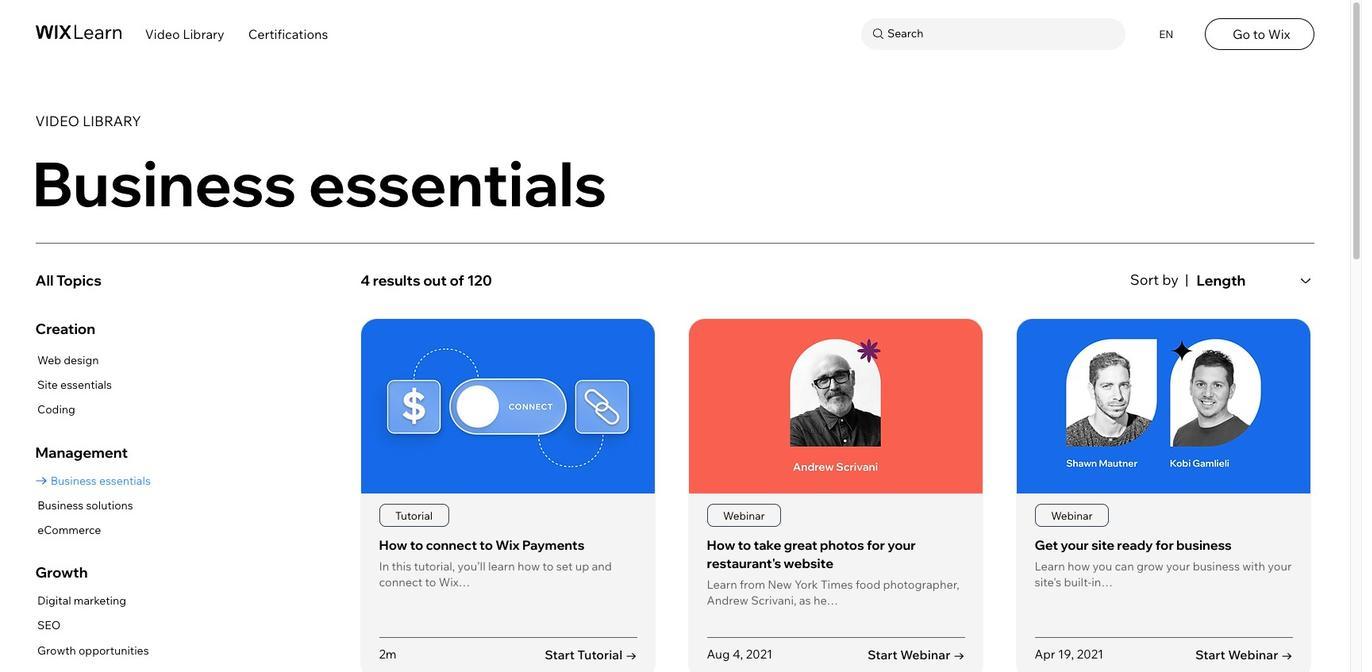 Task type: vqa. For each thing, say whether or not it's contained in the screenshot.
topmost Learn
yes



Task type: locate. For each thing, give the bounding box(es) containing it.
2 horizontal spatial →
[[1281, 647, 1293, 663]]

4
[[361, 272, 370, 290]]

wix right go
[[1268, 26, 1290, 42]]

en button
[[1149, 18, 1181, 50]]

2 horizontal spatial start
[[1195, 647, 1225, 663]]

growth for growth
[[35, 564, 88, 582]]

creation
[[35, 320, 95, 338]]

new
[[768, 577, 792, 592]]

ecommerce list item
[[35, 521, 151, 541]]

19,
[[1058, 647, 1074, 662]]

1 horizontal spatial learn
[[1035, 559, 1065, 574]]

growth up digital
[[35, 564, 88, 582]]

connect up tutorial,
[[426, 537, 477, 553]]

0 horizontal spatial 2021
[[746, 647, 773, 662]]

2 vertical spatial essentials
[[99, 473, 151, 488]]

out
[[423, 272, 447, 290]]

apr
[[1035, 647, 1055, 662]]

photographer,
[[883, 577, 959, 592]]

1 2021 from the left
[[746, 647, 773, 662]]

1 how from the left
[[379, 537, 407, 553]]

all topics button
[[35, 264, 339, 297]]

1 horizontal spatial tutorial
[[577, 647, 623, 663]]

1 horizontal spatial how
[[707, 537, 735, 553]]

tutorial inside button
[[577, 647, 623, 663]]

1 vertical spatial growth
[[37, 643, 76, 658]]

1 horizontal spatial how
[[1068, 559, 1090, 574]]

get
[[1035, 537, 1058, 553]]

2 → from the left
[[953, 647, 965, 663]]

1 vertical spatial essentials
[[60, 378, 112, 392]]

design
[[64, 353, 99, 367]]

learn up the site's
[[1035, 559, 1065, 574]]

1 horizontal spatial start webinar → button
[[1195, 646, 1293, 664]]

0 horizontal spatial →
[[625, 647, 637, 663]]

1 vertical spatial business
[[51, 473, 97, 488]]

take
[[754, 537, 781, 553]]

wix…
[[439, 575, 470, 590]]

en
[[1159, 28, 1174, 40]]

start webinar → for how to take great photos for your restaurant's website
[[868, 647, 965, 663]]

1 start webinar → button from the left
[[868, 646, 965, 664]]

list containing business essentials
[[35, 471, 151, 541]]

how inside how to take great photos for your restaurant's website learn from new york times food photographer, andrew scrivani, as he…
[[707, 537, 735, 553]]

your
[[888, 537, 916, 553], [1061, 537, 1089, 553], [1166, 559, 1190, 574], [1268, 559, 1292, 574]]

0 vertical spatial growth
[[35, 564, 88, 582]]

how up built-
[[1068, 559, 1090, 574]]

all topics
[[35, 272, 102, 290]]

essentials
[[308, 144, 607, 221], [60, 378, 112, 392], [99, 473, 151, 488]]

0 horizontal spatial for
[[867, 537, 885, 553]]

2021 right 4, at the bottom of the page
[[746, 647, 773, 662]]

0 horizontal spatial learn
[[707, 577, 737, 592]]

2 horizontal spatial list item
[[1016, 318, 1311, 672]]

2021 right 19, at the bottom right of page
[[1077, 647, 1104, 662]]

connect
[[426, 537, 477, 553], [379, 575, 423, 590]]

0 horizontal spatial connect
[[379, 575, 423, 590]]

1 vertical spatial learn
[[707, 577, 737, 592]]

1 horizontal spatial start webinar →
[[1195, 647, 1293, 663]]

1 horizontal spatial wix
[[1268, 26, 1290, 42]]

3 → from the left
[[1281, 647, 1293, 663]]

site
[[1091, 537, 1115, 553]]

library
[[83, 112, 141, 129]]

business essentials
[[32, 144, 607, 221], [51, 473, 151, 488]]

get your site ready for business learn how you can grow your business with your site's built-in…
[[1035, 537, 1292, 590]]

growth
[[35, 564, 88, 582], [37, 643, 76, 658]]

from
[[740, 577, 765, 592]]

learn up "andrew"
[[707, 577, 737, 592]]

list containing web design
[[35, 350, 112, 420]]

digital
[[37, 594, 71, 608]]

growth inside button
[[37, 643, 76, 658]]

webinar
[[723, 509, 765, 522], [1051, 509, 1093, 522], [900, 647, 950, 663], [1228, 647, 1278, 663]]

topics
[[56, 272, 102, 290]]

2 for from the left
[[1155, 537, 1174, 553]]

great
[[784, 537, 817, 553]]

for right photos
[[867, 537, 885, 553]]

1 start webinar → from the left
[[868, 647, 965, 663]]

web design
[[37, 353, 99, 367]]

2021 for how
[[1077, 647, 1104, 662]]

2 start from the left
[[868, 647, 897, 663]]

0 horizontal spatial start
[[545, 647, 575, 663]]

list item containing how to connect to wix payments
[[361, 318, 656, 672]]

go to wix
[[1233, 26, 1290, 42]]

0 vertical spatial wix
[[1268, 26, 1290, 42]]

how to take great photos for your restaurant's website learn from new york times food photographer, andrew scrivani, as he…
[[707, 537, 959, 608]]

filters navigation
[[35, 264, 339, 672]]

3 list item from the left
[[1016, 318, 1311, 672]]

1 vertical spatial connect
[[379, 575, 423, 590]]

business essentials inside button
[[51, 473, 151, 488]]

connect down this
[[379, 575, 423, 590]]

1 list item from the left
[[361, 318, 656, 672]]

wix
[[1268, 26, 1290, 42], [495, 537, 520, 553]]

4,
[[733, 647, 743, 662]]

Search text field
[[883, 24, 1121, 44]]

scrivani,
[[751, 593, 797, 608]]

growth opportunities
[[37, 643, 149, 658]]

1 start from the left
[[545, 647, 575, 663]]

coding button
[[35, 400, 112, 420]]

essentials inside 'button'
[[60, 378, 112, 392]]

can
[[1115, 559, 1134, 574]]

to up restaurant's
[[738, 537, 751, 553]]

built-
[[1064, 575, 1092, 590]]

1 horizontal spatial →
[[953, 647, 965, 663]]

2 vertical spatial business
[[37, 498, 84, 513]]

0 horizontal spatial wix
[[495, 537, 520, 553]]

2 how from the left
[[1068, 559, 1090, 574]]

start webinar → button
[[868, 646, 965, 664], [1195, 646, 1293, 664]]

tutorial
[[395, 509, 433, 522], [577, 647, 623, 663]]

for
[[867, 537, 885, 553], [1155, 537, 1174, 553]]

a black and white headshot inset on an orange background: andrew scrivani, head tilted with a subtle smile. image
[[689, 319, 983, 494]]

menu bar
[[0, 0, 1350, 64]]

list
[[361, 318, 1315, 672], [35, 350, 112, 420], [35, 471, 151, 541], [35, 592, 149, 661]]

1 horizontal spatial for
[[1155, 537, 1174, 553]]

video library link
[[145, 26, 224, 42]]

wix up learn
[[495, 537, 520, 553]]

site essentials button
[[35, 375, 112, 395]]

filtered results region
[[361, 264, 1327, 672]]

web design button
[[35, 350, 112, 370]]

→
[[625, 647, 637, 663], [953, 647, 965, 663], [1281, 647, 1293, 663]]

start for get your site ready for business
[[1195, 647, 1225, 663]]

2 2021 from the left
[[1077, 647, 1104, 662]]

two black and white headshots inset on a blue background: shawn mautner, focused expression, kobi gamileli, smiling. image
[[1017, 319, 1311, 494]]

0 horizontal spatial how
[[518, 559, 540, 574]]

0 vertical spatial connect
[[426, 537, 477, 553]]

web
[[37, 353, 61, 367]]

learn inside how to take great photos for your restaurant's website learn from new york times food photographer, andrew scrivani, as he…
[[707, 577, 737, 592]]

0 vertical spatial business
[[32, 144, 296, 221]]

growth opportunities button
[[35, 641, 149, 661]]

get your site ready for business link
[[1035, 537, 1232, 553]]

for up grow at right
[[1155, 537, 1174, 553]]

growth down seo
[[37, 643, 76, 658]]

0 vertical spatial essentials
[[308, 144, 607, 221]]

ecommerce
[[37, 523, 101, 537]]

your left "site"
[[1061, 537, 1089, 553]]

1 → from the left
[[625, 647, 637, 663]]

solutions
[[86, 498, 133, 513]]

2 list item from the left
[[688, 318, 984, 672]]

for inside the get your site ready for business learn how you can grow your business with your site's built-in…
[[1155, 537, 1174, 553]]

start webinar →
[[868, 647, 965, 663], [1195, 647, 1293, 663]]

sort
[[1130, 270, 1159, 289]]

2 how from the left
[[707, 537, 735, 553]]

how to take great photos for your restaurant's website link
[[707, 537, 916, 571]]

video
[[145, 26, 180, 42]]

1 horizontal spatial 2021
[[1077, 647, 1104, 662]]

how up this
[[379, 537, 407, 553]]

business inside 'button'
[[37, 498, 84, 513]]

how up restaurant's
[[707, 537, 735, 553]]

your up photographer, at bottom
[[888, 537, 916, 553]]

1 vertical spatial tutorial
[[577, 647, 623, 663]]

ecommerce button
[[35, 521, 151, 541]]

list containing how to connect to wix payments
[[361, 318, 1315, 672]]

1 vertical spatial wix
[[495, 537, 520, 553]]

how inside 'how to connect to wix payments in this tutorial, you'll learn how to set up and connect to wix…'
[[379, 537, 407, 553]]

1 horizontal spatial start
[[868, 647, 897, 663]]

list containing digital marketing
[[35, 592, 149, 661]]

how
[[518, 559, 540, 574], [1068, 559, 1090, 574]]

1 how from the left
[[518, 559, 540, 574]]

he…
[[814, 593, 838, 608]]

to up this
[[410, 537, 423, 553]]

business left with
[[1193, 559, 1240, 574]]

video library
[[145, 26, 224, 42]]

how
[[379, 537, 407, 553], [707, 537, 735, 553]]

1 for from the left
[[867, 537, 885, 553]]

how inside the get your site ready for business learn how you can grow your business with your site's built-in…
[[1068, 559, 1090, 574]]

with
[[1242, 559, 1265, 574]]

to down tutorial,
[[425, 575, 436, 590]]

learn
[[1035, 559, 1065, 574], [707, 577, 737, 592]]

3 start from the left
[[1195, 647, 1225, 663]]

1 horizontal spatial list item
[[688, 318, 984, 672]]

how right learn
[[518, 559, 540, 574]]

business right ready
[[1176, 537, 1232, 553]]

120
[[467, 272, 492, 290]]

1 horizontal spatial connect
[[426, 537, 477, 553]]

list item
[[361, 318, 656, 672], [688, 318, 984, 672], [1016, 318, 1311, 672]]

list for creation
[[35, 350, 112, 420]]

1 vertical spatial business essentials
[[51, 473, 151, 488]]

business inside button
[[51, 473, 97, 488]]

start webinar → button for get your site ready for business
[[1195, 646, 1293, 664]]

you
[[1093, 559, 1112, 574]]

0 horizontal spatial list item
[[361, 318, 656, 672]]

times
[[821, 577, 853, 592]]

your right grow at right
[[1166, 559, 1190, 574]]

to
[[1253, 26, 1265, 42], [410, 537, 423, 553], [480, 537, 493, 553], [738, 537, 751, 553], [543, 559, 554, 574], [425, 575, 436, 590]]

0 vertical spatial learn
[[1035, 559, 1065, 574]]

your inside how to take great photos for your restaurant's website learn from new york times food photographer, andrew scrivani, as he…
[[888, 537, 916, 553]]

2 start webinar → from the left
[[1195, 647, 1293, 663]]

sort by  |
[[1130, 270, 1189, 289]]

0 horizontal spatial how
[[379, 537, 407, 553]]

0 horizontal spatial start webinar → button
[[868, 646, 965, 664]]

2 start webinar → button from the left
[[1195, 646, 1293, 664]]

in
[[379, 559, 389, 574]]

how for restaurant's
[[707, 537, 735, 553]]

library
[[183, 26, 224, 42]]

seo
[[37, 619, 61, 633]]

restaurant's
[[707, 555, 781, 571]]

0 horizontal spatial start webinar →
[[868, 647, 965, 663]]

to right go
[[1253, 26, 1265, 42]]

photos
[[820, 537, 864, 553]]

0 vertical spatial tutorial
[[395, 509, 433, 522]]



Task type: describe. For each thing, give the bounding box(es) containing it.
food
[[856, 577, 880, 592]]

digital marketing button
[[35, 592, 149, 612]]

aug 4, 2021
[[707, 647, 773, 662]]

list for growth
[[35, 592, 149, 661]]

aug
[[707, 647, 730, 662]]

as
[[799, 593, 811, 608]]

you'll
[[458, 559, 486, 574]]

up
[[575, 559, 589, 574]]

how inside 'how to connect to wix payments in this tutorial, you'll learn how to set up and connect to wix…'
[[518, 559, 540, 574]]

set
[[556, 559, 573, 574]]

wix inside 'how to connect to wix payments in this tutorial, you'll learn how to set up and connect to wix…'
[[495, 537, 520, 553]]

how for this
[[379, 537, 407, 553]]

site essentials list item
[[35, 375, 112, 395]]

all
[[35, 272, 54, 290]]

video library
[[35, 112, 141, 129]]

coding
[[37, 402, 75, 417]]

seo button
[[35, 616, 149, 636]]

certifications link
[[248, 26, 328, 42]]

grow
[[1137, 559, 1164, 574]]

growth for growth opportunities
[[37, 643, 76, 658]]

of
[[450, 272, 464, 290]]

to inside how to take great photos for your restaurant's website learn from new york times food photographer, andrew scrivani, as he…
[[738, 537, 751, 553]]

essentials inside button
[[99, 473, 151, 488]]

2m
[[379, 647, 397, 662]]

2021 for restaurant's
[[746, 647, 773, 662]]

4 results out of 120
[[361, 272, 492, 290]]

business essentials list item
[[35, 471, 151, 491]]

list for management
[[35, 471, 151, 541]]

ready
[[1117, 537, 1153, 553]]

site
[[37, 378, 58, 392]]

|
[[1185, 270, 1189, 289]]

0 horizontal spatial tutorial
[[395, 509, 433, 522]]

and
[[592, 559, 612, 574]]

coding list item
[[35, 400, 112, 420]]

video
[[35, 112, 79, 129]]

1 vertical spatial business
[[1193, 559, 1240, 574]]

start tutorial →
[[545, 647, 637, 663]]

apr 19, 2021
[[1035, 647, 1104, 662]]

to left set
[[543, 559, 554, 574]]

how to connect to wix payments link
[[379, 537, 585, 553]]

site's
[[1035, 575, 1061, 590]]

go
[[1233, 26, 1250, 42]]

business solutions list item
[[35, 496, 151, 516]]

0 vertical spatial business
[[1176, 537, 1232, 553]]

business solutions button
[[35, 496, 151, 516]]

how to connect to wix payments image
[[361, 319, 655, 494]]

tutorial,
[[414, 559, 455, 574]]

how to connect to wix payments in this tutorial, you'll learn how to set up and connect to wix…
[[379, 537, 612, 590]]

start tutorial → button
[[545, 646, 637, 664]]

list inside the filtered results region
[[361, 318, 1315, 672]]

0 vertical spatial business essentials
[[32, 144, 607, 221]]

start webinar → for get your site ready for business
[[1195, 647, 1293, 663]]

marketing
[[74, 594, 126, 608]]

list item containing get your site ready for business
[[1016, 318, 1311, 672]]

menu bar containing video library
[[0, 0, 1350, 64]]

to up you'll
[[480, 537, 493, 553]]

→ for how to take great photos for your restaurant's website
[[953, 647, 965, 663]]

this
[[392, 559, 411, 574]]

list item containing how to take great photos for your restaurant's website
[[688, 318, 984, 672]]

digital marketing list item
[[35, 592, 149, 612]]

business essentials button
[[35, 471, 151, 491]]

certifications
[[248, 26, 328, 42]]

for inside how to take great photos for your restaurant's website learn from new york times food photographer, andrew scrivani, as he…
[[867, 537, 885, 553]]

learn
[[488, 559, 515, 574]]

learn inside the get your site ready for business learn how you can grow your business with your site's built-in…
[[1035, 559, 1065, 574]]

in…
[[1092, 575, 1113, 590]]

business solutions
[[37, 498, 133, 513]]

payments
[[522, 537, 585, 553]]

→ for get your site ready for business
[[1281, 647, 1293, 663]]

growth opportunities list item
[[35, 641, 149, 661]]

opportunities
[[79, 643, 149, 658]]

digital marketing
[[37, 594, 126, 608]]

york
[[794, 577, 818, 592]]

seo list item
[[35, 616, 149, 636]]

web design list item
[[35, 350, 112, 370]]

website
[[784, 555, 833, 571]]

site essentials
[[37, 378, 112, 392]]

go to wix link
[[1205, 18, 1315, 50]]

andrew
[[707, 593, 748, 608]]

→ for how to connect to wix payments
[[625, 647, 637, 663]]

start webinar → button for how to take great photos for your restaurant's website
[[868, 646, 965, 664]]

management
[[35, 443, 128, 462]]

start for how to take great photos for your restaurant's website
[[868, 647, 897, 663]]

results
[[373, 272, 420, 290]]

start for how to connect to wix payments
[[545, 647, 575, 663]]

your right with
[[1268, 559, 1292, 574]]



